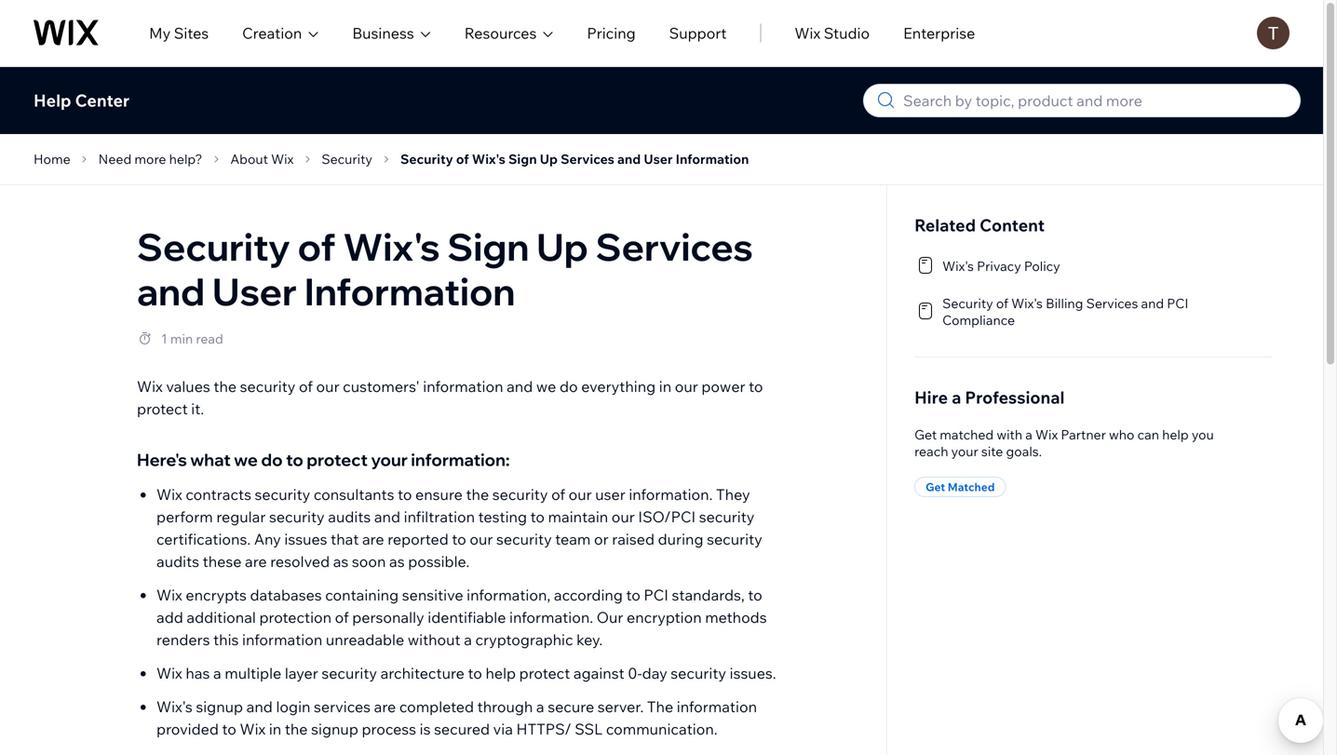 Task type: describe. For each thing, give the bounding box(es) containing it.
wix contracts security consultants to ensure the security of our user information. they perform regular security audits and infiltration testing to maintain our iso/pci security certifications. any issues that are reported to our security team or raised during security audits these are resolved as soon as possible.
[[157, 485, 763, 571]]

1 vertical spatial are
[[245, 552, 267, 571]]

what
[[190, 450, 231, 470]]

and inside wix contracts security consultants to ensure the security of our user information. they perform regular security audits and infiltration testing to maintain our iso/pci security certifications. any issues that are reported to our security team or raised during security audits these are resolved as soon as possible.
[[374, 508, 401, 526]]

protect inside the wix values the security of our customers' information and we do everything in our power to protect it.
[[137, 400, 188, 418]]

privacy
[[977, 258, 1022, 274]]

to up encryption
[[626, 586, 641, 605]]

regular
[[216, 508, 266, 526]]

services inside security of wix's billing services and pci compliance
[[1087, 295, 1139, 312]]

professional
[[966, 387, 1065, 408]]

the inside wix contracts security consultants to ensure the security of our user information. they perform regular security audits and infiltration testing to maintain our iso/pci security certifications. any issues that are reported to our security team or raised during security audits these are resolved as soon as possible.
[[466, 485, 489, 504]]

security inside security of wix's sign up services and user information
[[137, 223, 290, 270]]

wix's signup and login services are completed through a secure server. the information provided to wix in the signup process is secured via https/ ssl communication.
[[157, 698, 757, 739]]

that
[[331, 530, 359, 549]]

my sites
[[149, 24, 209, 42]]

wix studio link
[[795, 22, 870, 44]]

get matched
[[926, 480, 995, 494]]

renders
[[157, 631, 210, 649]]

via
[[493, 720, 513, 739]]

profile image image
[[1258, 17, 1290, 49]]

reported
[[388, 530, 449, 549]]

contracts
[[186, 485, 251, 504]]

consultants
[[314, 485, 395, 504]]

help?
[[169, 151, 203, 167]]

of inside wix encrypts databases containing sensitive information, according to pci standards, to add additional protection of personally identifiable information. our encryption methods renders this information unreadable without a cryptographic key.
[[335, 608, 349, 627]]

or
[[594, 530, 609, 549]]

the inside the wix values the security of our customers' information and we do everything in our power to protect it.
[[214, 377, 237, 396]]

day
[[643, 664, 668, 683]]

infiltration
[[404, 508, 475, 526]]

0 vertical spatial security of wix's sign up services and user information
[[401, 151, 749, 167]]

we inside the wix values the security of our customers' information and we do everything in our power to protect it.
[[536, 377, 557, 396]]

services
[[314, 698, 371, 716]]

1 as from the left
[[333, 552, 349, 571]]

any
[[254, 530, 281, 549]]

help
[[34, 90, 71, 111]]

has
[[186, 664, 210, 683]]

wix inside wix contracts security consultants to ensure the security of our user information. they perform regular security audits and infiltration testing to maintain our iso/pci security certifications. any issues that are reported to our security team or raised during security audits these are resolved as soon as possible.
[[157, 485, 182, 504]]

hire a professional
[[915, 387, 1065, 408]]

are inside wix's signup and login services are completed through a secure server. the information provided to wix in the signup process is secured via https/ ssl communication.
[[374, 698, 396, 716]]

standards,
[[672, 586, 745, 605]]

everything
[[582, 377, 656, 396]]

0 vertical spatial information
[[676, 151, 749, 167]]

site
[[982, 443, 1004, 460]]

studio
[[824, 24, 870, 42]]

0 vertical spatial user
[[644, 151, 673, 167]]

business
[[352, 24, 414, 42]]

protection
[[259, 608, 332, 627]]

and inside security of wix's billing services and pci compliance
[[1142, 295, 1165, 312]]

more
[[135, 151, 166, 167]]

billing
[[1046, 295, 1084, 312]]

policy
[[1025, 258, 1061, 274]]

of inside the wix values the security of our customers' information and we do everything in our power to protect it.
[[299, 377, 313, 396]]

1 min read
[[161, 331, 223, 347]]

a inside wix's signup and login services are completed through a secure server. the information provided to wix in the signup process is secured via https/ ssl communication.
[[537, 698, 545, 716]]

information:
[[411, 450, 510, 470]]

information. inside wix encrypts databases containing sensitive information, according to pci standards, to add additional protection of personally identifiable information. our encryption methods renders this information unreadable without a cryptographic key.
[[510, 608, 594, 627]]

my
[[149, 24, 171, 42]]

cryptographic
[[476, 631, 573, 649]]

encrypts
[[186, 586, 247, 605]]

containing
[[325, 586, 399, 605]]

server.
[[598, 698, 644, 716]]

and inside the wix values the security of our customers' information and we do everything in our power to protect it.
[[507, 377, 533, 396]]

information inside the wix values the security of our customers' information and we do everything in our power to protect it.
[[423, 377, 504, 396]]

issues.
[[730, 664, 777, 683]]

https/
[[517, 720, 572, 739]]

raised
[[612, 530, 655, 549]]

get matched with a wix partner who can help you reach your site goals.
[[915, 427, 1215, 460]]

wix's privacy policy link
[[915, 254, 1191, 277]]

soon
[[352, 552, 386, 571]]

during
[[658, 530, 704, 549]]

our left power
[[675, 377, 699, 396]]

center
[[75, 90, 130, 111]]

min
[[170, 331, 193, 347]]

methods
[[705, 608, 767, 627]]

to inside wix's signup and login services are completed through a secure server. the information provided to wix in the signup process is secured via https/ ssl communication.
[[222, 720, 237, 739]]

wix's privacy policy
[[943, 258, 1061, 274]]

can
[[1138, 427, 1160, 443]]

you
[[1192, 427, 1215, 443]]

security of wix's billing services and pci compliance link
[[915, 293, 1191, 329]]

identifiable
[[428, 608, 506, 627]]

compliance
[[943, 312, 1016, 328]]

the
[[647, 698, 674, 716]]

wix encrypts databases containing sensitive information, according to pci standards, to add additional protection of personally identifiable information. our encryption methods renders this information unreadable without a cryptographic key.
[[157, 586, 767, 649]]

add
[[157, 608, 183, 627]]

about
[[230, 151, 268, 167]]

my sites link
[[149, 22, 209, 44]]

need
[[98, 151, 132, 167]]

to right testing
[[531, 508, 545, 526]]

resolved
[[270, 552, 330, 571]]

wix inside the get matched with a wix partner who can help you reach your site goals.
[[1036, 427, 1059, 443]]

wix inside 'about wix' link
[[271, 151, 294, 167]]

according
[[554, 586, 623, 605]]

wix values the security of our customers' information and we do everything in our power to protect it.
[[137, 377, 764, 418]]

issues
[[284, 530, 328, 549]]

wix inside the wix values the security of our customers' information and we do everything in our power to protect it.
[[137, 377, 163, 396]]

our left 'customers''
[[316, 377, 340, 396]]

goals.
[[1007, 443, 1043, 460]]

additional
[[187, 608, 256, 627]]

they
[[716, 485, 751, 504]]

0 vertical spatial sign
[[509, 151, 537, 167]]

0 vertical spatial audits
[[328, 508, 371, 526]]

1 vertical spatial protect
[[307, 450, 368, 470]]

pricing link
[[587, 22, 636, 44]]

and inside security of wix's sign up services and user information
[[137, 268, 205, 315]]

to inside the wix values the security of our customers' information and we do everything in our power to protect it.
[[749, 377, 764, 396]]

customers'
[[343, 377, 420, 396]]

creation button
[[242, 22, 319, 44]]

security of wix's billing services and pci compliance
[[943, 295, 1189, 328]]

do inside the wix values the security of our customers' information and we do everything in our power to protect it.
[[560, 377, 578, 396]]

the inside wix's signup and login services are completed through a secure server. the information provided to wix in the signup process is secured via https/ ssl communication.
[[285, 720, 308, 739]]

resources button
[[465, 22, 554, 44]]

layer
[[285, 664, 318, 683]]

to up through
[[468, 664, 482, 683]]

0 horizontal spatial your
[[371, 450, 408, 470]]

to up issues
[[286, 450, 304, 470]]

key.
[[577, 631, 603, 649]]



Task type: vqa. For each thing, say whether or not it's contained in the screenshot.
Business
yes



Task type: locate. For each thing, give the bounding box(es) containing it.
security inside the wix values the security of our customers' information and we do everything in our power to protect it.
[[240, 377, 296, 396]]

wix left the has
[[157, 664, 182, 683]]

without
[[408, 631, 461, 649]]

sign inside security of wix's sign up services and user information
[[448, 223, 530, 270]]

of inside wix contracts security consultants to ensure the security of our user information. they perform regular security audits and infiltration testing to maintain our iso/pci security certifications. any issues that are reported to our security team or raised during security audits these are resolved as soon as possible.
[[552, 485, 566, 504]]

as right soon
[[389, 552, 405, 571]]

0 horizontal spatial information
[[304, 268, 516, 315]]

security right security link
[[401, 151, 453, 167]]

your inside the get matched with a wix partner who can help you reach your site goals.
[[952, 443, 979, 460]]

signup
[[196, 698, 243, 716], [311, 720, 359, 739]]

in inside wix's signup and login services are completed through a secure server. the information provided to wix in the signup process is secured via https/ ssl communication.
[[269, 720, 282, 739]]

information. inside wix contracts security consultants to ensure the security of our user information. they perform regular security audits and infiltration testing to maintain our iso/pci security certifications. any issues that are reported to our security team or raised during security audits these are resolved as soon as possible.
[[629, 485, 713, 504]]

1 vertical spatial pci
[[644, 586, 669, 605]]

are down any at left bottom
[[245, 552, 267, 571]]

user
[[596, 485, 626, 504]]

services
[[561, 151, 615, 167], [596, 223, 754, 270], [1087, 295, 1139, 312]]

completed
[[400, 698, 474, 716]]

power
[[702, 377, 746, 396]]

audits down consultants
[[328, 508, 371, 526]]

help inside the get matched with a wix partner who can help you reach your site goals.
[[1163, 427, 1189, 443]]

0 horizontal spatial the
[[214, 377, 237, 396]]

to down infiltration
[[452, 530, 467, 549]]

2 horizontal spatial information
[[677, 698, 757, 716]]

1 vertical spatial audits
[[157, 552, 199, 571]]

0 vertical spatial do
[[560, 377, 578, 396]]

2 horizontal spatial protect
[[520, 664, 570, 683]]

get down reach in the right of the page
[[926, 480, 946, 494]]

home link
[[28, 148, 76, 170]]

1 horizontal spatial signup
[[311, 720, 359, 739]]

1 vertical spatial we
[[234, 450, 258, 470]]

wix's inside security of wix's billing services and pci compliance
[[1012, 295, 1043, 312]]

1 horizontal spatial as
[[389, 552, 405, 571]]

our up raised
[[612, 508, 635, 526]]

in down login
[[269, 720, 282, 739]]

we left everything
[[536, 377, 557, 396]]

wix up add
[[157, 586, 182, 605]]

2 as from the left
[[389, 552, 405, 571]]

a right hire at the bottom of page
[[952, 387, 962, 408]]

help right can
[[1163, 427, 1189, 443]]

the right values
[[214, 377, 237, 396]]

wix inside wix's signup and login services are completed through a secure server. the information provided to wix in the signup process is secured via https/ ssl communication.
[[240, 720, 266, 739]]

1 horizontal spatial the
[[285, 720, 308, 739]]

to
[[749, 377, 764, 396], [286, 450, 304, 470], [398, 485, 412, 504], [531, 508, 545, 526], [452, 530, 467, 549], [626, 586, 641, 605], [748, 586, 763, 605], [468, 664, 482, 683], [222, 720, 237, 739]]

information. up cryptographic
[[510, 608, 594, 627]]

1 horizontal spatial information.
[[629, 485, 713, 504]]

are
[[362, 530, 384, 549], [245, 552, 267, 571], [374, 698, 396, 716]]

content
[[980, 215, 1045, 236]]

get inside the get matched with a wix partner who can help you reach your site goals.
[[915, 427, 937, 443]]

2 vertical spatial are
[[374, 698, 396, 716]]

to right provided
[[222, 720, 237, 739]]

wix right about
[[271, 151, 294, 167]]

pci inside wix encrypts databases containing sensitive information, according to pci standards, to add additional protection of personally identifiable information. our encryption methods renders this information unreadable without a cryptographic key.
[[644, 586, 669, 605]]

help for protect
[[486, 664, 516, 683]]

are up the process
[[374, 698, 396, 716]]

0 vertical spatial pci
[[1168, 295, 1189, 312]]

2 vertical spatial services
[[1087, 295, 1139, 312]]

in inside the wix values the security of our customers' information and we do everything in our power to protect it.
[[659, 377, 672, 396]]

of inside security of wix's billing services and pci compliance
[[997, 295, 1009, 312]]

security down help?
[[137, 223, 290, 270]]

0-
[[628, 664, 643, 683]]

about wix
[[230, 151, 294, 167]]

help for you
[[1163, 427, 1189, 443]]

wix's inside security of wix's sign up services and user information
[[343, 223, 440, 270]]

it.
[[191, 400, 204, 418]]

wix has a multiple layer security architecture to help protect against 0-day security issues.
[[157, 664, 780, 683]]

information inside wix encrypts databases containing sensitive information, according to pci standards, to add additional protection of personally identifiable information. our encryption methods renders this information unreadable without a cryptographic key.
[[242, 631, 323, 649]]

get up reach in the right of the page
[[915, 427, 937, 443]]

1 vertical spatial security of wix's sign up services and user information
[[137, 223, 754, 315]]

2 vertical spatial information
[[677, 698, 757, 716]]

security link
[[316, 148, 378, 170]]

1 horizontal spatial pci
[[1168, 295, 1189, 312]]

our up maintain
[[569, 485, 592, 504]]

1 horizontal spatial information
[[423, 377, 504, 396]]

a right the has
[[213, 664, 221, 683]]

security inside security of wix's billing services and pci compliance
[[943, 295, 994, 312]]

0 vertical spatial signup
[[196, 698, 243, 716]]

signup down services
[[311, 720, 359, 739]]

information,
[[467, 586, 551, 605]]

help
[[1163, 427, 1189, 443], [486, 664, 516, 683]]

1 horizontal spatial do
[[560, 377, 578, 396]]

in
[[659, 377, 672, 396], [269, 720, 282, 739]]

1 horizontal spatial user
[[644, 151, 673, 167]]

1 horizontal spatial in
[[659, 377, 672, 396]]

with
[[997, 427, 1023, 443]]

1 vertical spatial user
[[212, 268, 297, 315]]

signup up provided
[[196, 698, 243, 716]]

0 vertical spatial information.
[[629, 485, 713, 504]]

get for get matched
[[926, 480, 946, 494]]

1 horizontal spatial your
[[952, 443, 979, 460]]

protect down values
[[137, 400, 188, 418]]

0 horizontal spatial signup
[[196, 698, 243, 716]]

0 horizontal spatial we
[[234, 450, 258, 470]]

hire
[[915, 387, 949, 408]]

up
[[540, 151, 558, 167], [537, 223, 589, 270]]

ensure
[[416, 485, 463, 504]]

security
[[322, 151, 373, 167], [401, 151, 453, 167], [137, 223, 290, 270], [943, 295, 994, 312]]

reach
[[915, 443, 949, 460]]

1 horizontal spatial we
[[536, 377, 557, 396]]

1 vertical spatial do
[[261, 450, 283, 470]]

information. up iso/pci
[[629, 485, 713, 504]]

help center link
[[34, 90, 130, 111]]

information
[[676, 151, 749, 167], [304, 268, 516, 315]]

1 vertical spatial services
[[596, 223, 754, 270]]

a up https/
[[537, 698, 545, 716]]

0 vertical spatial up
[[540, 151, 558, 167]]

architecture
[[381, 664, 465, 683]]

0 vertical spatial help
[[1163, 427, 1189, 443]]

protect down cryptographic
[[520, 664, 570, 683]]

partner
[[1062, 427, 1107, 443]]

0 vertical spatial we
[[536, 377, 557, 396]]

wix left studio
[[795, 24, 821, 42]]

pricing
[[587, 24, 636, 42]]

0 horizontal spatial do
[[261, 450, 283, 470]]

process
[[362, 720, 416, 739]]

a inside the get matched with a wix partner who can help you reach your site goals.
[[1026, 427, 1033, 443]]

a
[[952, 387, 962, 408], [1026, 427, 1033, 443], [464, 631, 472, 649], [213, 664, 221, 683], [537, 698, 545, 716]]

the up testing
[[466, 485, 489, 504]]

a up goals.
[[1026, 427, 1033, 443]]

security up compliance
[[943, 295, 994, 312]]

resources
[[465, 24, 537, 42]]

get for get matched with a wix partner who can help you reach your site goals.
[[915, 427, 937, 443]]

0 horizontal spatial protect
[[137, 400, 188, 418]]

security
[[240, 377, 296, 396], [255, 485, 310, 504], [493, 485, 548, 504], [269, 508, 325, 526], [699, 508, 755, 526], [497, 530, 552, 549], [707, 530, 763, 549], [322, 664, 377, 683], [671, 664, 727, 683]]

1 vertical spatial information
[[242, 631, 323, 649]]

0 horizontal spatial pci
[[644, 586, 669, 605]]

1 horizontal spatial help
[[1163, 427, 1189, 443]]

1 vertical spatial in
[[269, 720, 282, 739]]

secure
[[548, 698, 595, 716]]

get matched link
[[915, 477, 1007, 497]]

perform
[[157, 508, 213, 526]]

2 vertical spatial protect
[[520, 664, 570, 683]]

services inside security of wix's sign up services and user information
[[596, 223, 754, 270]]

Search by topic, product and more field
[[898, 85, 1289, 116]]

we
[[536, 377, 557, 396], [234, 450, 258, 470]]

need more help? link
[[93, 148, 208, 170]]

do right what
[[261, 450, 283, 470]]

audits down certifications. on the bottom
[[157, 552, 199, 571]]

wix down multiple
[[240, 720, 266, 739]]

wix up goals.
[[1036, 427, 1059, 443]]

pci inside security of wix's billing services and pci compliance
[[1168, 295, 1189, 312]]

0 horizontal spatial information.
[[510, 608, 594, 627]]

2 vertical spatial the
[[285, 720, 308, 739]]

your down matched
[[952, 443, 979, 460]]

1 vertical spatial information.
[[510, 608, 594, 627]]

your up consultants
[[371, 450, 408, 470]]

here's what we do to protect your information:
[[137, 450, 510, 470]]

information down the "protection"
[[242, 631, 323, 649]]

wix's inside wix's privacy policy link
[[943, 258, 974, 274]]

user inside security of wix's sign up services and user information
[[212, 268, 297, 315]]

information
[[423, 377, 504, 396], [242, 631, 323, 649], [677, 698, 757, 716]]

wix's inside wix's signup and login services are completed through a secure server. the information provided to wix in the signup process is secured via https/ ssl communication.
[[157, 698, 193, 716]]

information inside security of wix's sign up services and user information
[[304, 268, 516, 315]]

related
[[915, 215, 976, 236]]

in right everything
[[659, 377, 672, 396]]

wix inside wix studio link
[[795, 24, 821, 42]]

0 horizontal spatial information
[[242, 631, 323, 649]]

2 horizontal spatial the
[[466, 485, 489, 504]]

sites
[[174, 24, 209, 42]]

do left everything
[[560, 377, 578, 396]]

0 vertical spatial protect
[[137, 400, 188, 418]]

0 horizontal spatial help
[[486, 664, 516, 683]]

this
[[213, 631, 239, 649]]

0 vertical spatial services
[[561, 151, 615, 167]]

we right what
[[234, 450, 258, 470]]

0 vertical spatial in
[[659, 377, 672, 396]]

user
[[644, 151, 673, 167], [212, 268, 297, 315]]

1 vertical spatial signup
[[311, 720, 359, 739]]

to right power
[[749, 377, 764, 396]]

1 vertical spatial help
[[486, 664, 516, 683]]

information.
[[629, 485, 713, 504], [510, 608, 594, 627]]

the down login
[[285, 720, 308, 739]]

sign
[[509, 151, 537, 167], [448, 223, 530, 270]]

our down testing
[[470, 530, 493, 549]]

1 horizontal spatial audits
[[328, 508, 371, 526]]

is
[[420, 720, 431, 739]]

as
[[333, 552, 349, 571], [389, 552, 405, 571]]

get
[[915, 427, 937, 443], [926, 480, 946, 494]]

to left ensure on the bottom left of the page
[[398, 485, 412, 504]]

enterprise
[[904, 24, 976, 42]]

and inside wix's signup and login services are completed through a secure server. the information provided to wix in the signup process is secured via https/ ssl communication.
[[247, 698, 273, 716]]

help up through
[[486, 664, 516, 683]]

1 vertical spatial up
[[537, 223, 589, 270]]

0 vertical spatial are
[[362, 530, 384, 549]]

0 vertical spatial information
[[423, 377, 504, 396]]

information up the information:
[[423, 377, 504, 396]]

wix up perform
[[157, 485, 182, 504]]

matched
[[940, 427, 994, 443]]

wix left values
[[137, 377, 163, 396]]

encryption
[[627, 608, 702, 627]]

wix inside wix encrypts databases containing sensitive information, according to pci standards, to add additional protection of personally identifiable information. our encryption methods renders this information unreadable without a cryptographic key.
[[157, 586, 182, 605]]

0 vertical spatial get
[[915, 427, 937, 443]]

a inside wix encrypts databases containing sensitive information, according to pci standards, to add additional protection of personally identifiable information. our encryption methods renders this information unreadable without a cryptographic key.
[[464, 631, 472, 649]]

0 horizontal spatial audits
[[157, 552, 199, 571]]

security of wix's sign up services and user information
[[401, 151, 749, 167], [137, 223, 754, 315]]

do
[[560, 377, 578, 396], [261, 450, 283, 470]]

1 vertical spatial information
[[304, 268, 516, 315]]

databases
[[250, 586, 322, 605]]

protect up consultants
[[307, 450, 368, 470]]

are up soon
[[362, 530, 384, 549]]

0 horizontal spatial in
[[269, 720, 282, 739]]

information down issues.
[[677, 698, 757, 716]]

to up methods
[[748, 586, 763, 605]]

protect
[[137, 400, 188, 418], [307, 450, 368, 470], [520, 664, 570, 683]]

multiple
[[225, 664, 282, 683]]

secured
[[434, 720, 490, 739]]

1 vertical spatial sign
[[448, 223, 530, 270]]

security right about wix
[[322, 151, 373, 167]]

up inside security of wix's sign up services and user information
[[537, 223, 589, 270]]

1 horizontal spatial protect
[[307, 450, 368, 470]]

iso/pci
[[639, 508, 696, 526]]

0 vertical spatial the
[[214, 377, 237, 396]]

possible.
[[408, 552, 470, 571]]

of inside security of wix's sign up services and user information
[[298, 223, 336, 270]]

0 horizontal spatial as
[[333, 552, 349, 571]]

business button
[[352, 22, 431, 44]]

home
[[34, 151, 71, 167]]

1
[[161, 331, 167, 347]]

0 horizontal spatial user
[[212, 268, 297, 315]]

matched
[[948, 480, 995, 494]]

information inside wix's signup and login services are completed through a secure server. the information provided to wix in the signup process is secured via https/ ssl communication.
[[677, 698, 757, 716]]

1 horizontal spatial information
[[676, 151, 749, 167]]

1 vertical spatial the
[[466, 485, 489, 504]]

1 vertical spatial get
[[926, 480, 946, 494]]

as down that
[[333, 552, 349, 571]]

a down "identifiable"
[[464, 631, 472, 649]]

team
[[556, 530, 591, 549]]



